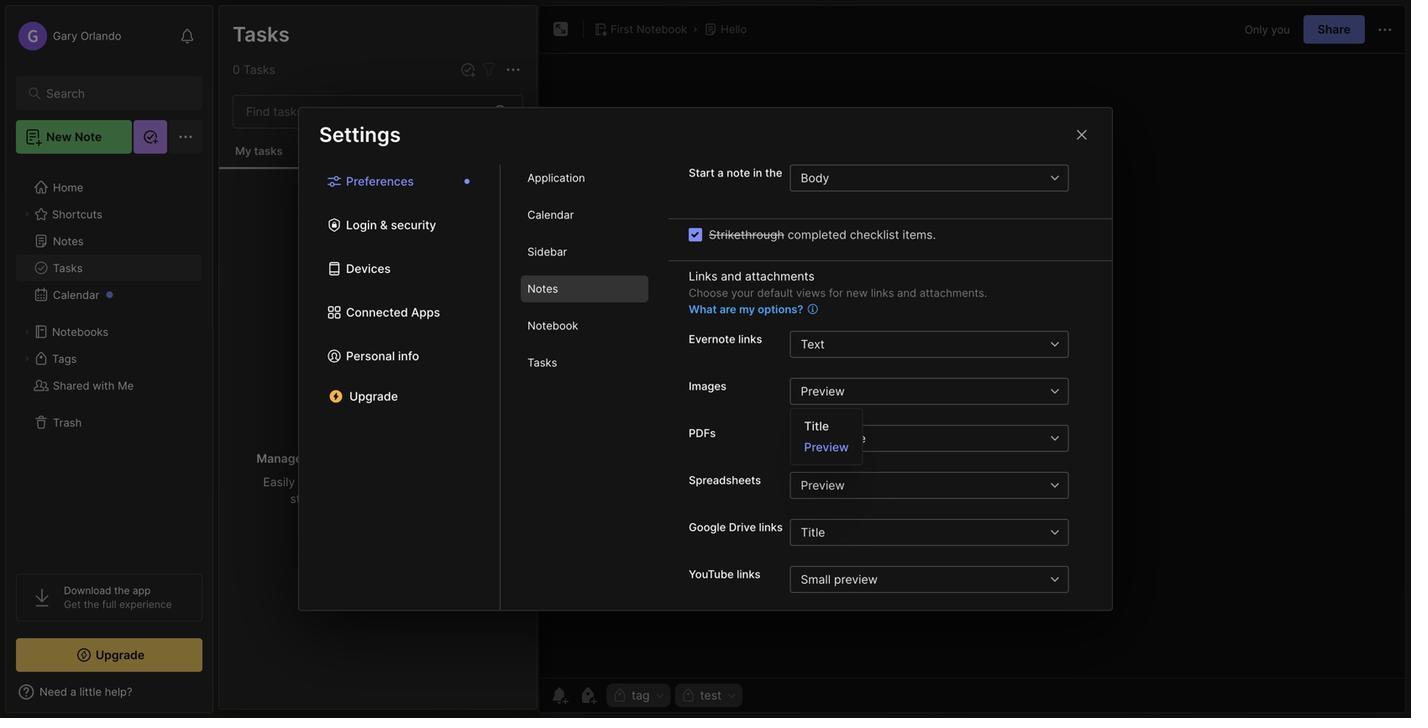 Task type: describe. For each thing, give the bounding box(es) containing it.
shortcuts
[[52, 208, 102, 221]]

tasks inside "button"
[[53, 261, 83, 274]]

one
[[444, 451, 466, 466]]

google
[[689, 521, 726, 534]]

Choose default view option for YouTube links field
[[790, 566, 1092, 593]]

application tab
[[521, 165, 648, 191]]

row group containing manage and organize tasks all in one place
[[219, 170, 537, 520]]

links right drive
[[759, 521, 783, 534]]

choose
[[689, 286, 728, 299]]

full
[[102, 598, 116, 611]]

expand tags image
[[22, 354, 32, 364]]

this
[[361, 492, 381, 506]]

2023 for nov 28, 2023
[[276, 159, 301, 171]]

0 vertical spatial upgrade button
[[319, 383, 480, 410]]

with
[[93, 379, 115, 392]]

calendar button
[[16, 281, 202, 308]]

new
[[46, 130, 72, 144]]

what
[[689, 303, 717, 316]]

2023 for nov 21, 2023
[[274, 265, 299, 277]]

sidebar
[[527, 245, 567, 258]]

options?
[[758, 303, 803, 316]]

notes inside notes tab
[[527, 282, 558, 295]]

test inside button
[[700, 688, 722, 703]]

apps
[[411, 305, 440, 320]]

upgrade for the topmost upgrade popup button
[[349, 389, 398, 404]]

tab list for application
[[299, 165, 501, 610]]

date,
[[365, 475, 393, 489]]

1 horizontal spatial a
[[718, 166, 724, 179]]

using
[[328, 492, 358, 506]]

shared with me
[[53, 379, 134, 392]]

Start a new note in the body or title. field
[[790, 165, 1092, 191]]

expand note image
[[551, 19, 571, 39]]

for
[[829, 286, 843, 299]]

choose your default views for new links and attachments.
[[689, 286, 987, 299]]

28,
[[258, 159, 273, 171]]

nov for nov 21, 2023
[[236, 265, 255, 277]]

download
[[64, 585, 111, 597]]

2 notes
[[232, 62, 273, 76]]

0 horizontal spatial a
[[272, 135, 278, 148]]

links right new
[[871, 286, 894, 299]]

strikethrough completed checklist items.
[[709, 228, 936, 242]]

preview for images
[[801, 384, 845, 399]]

note window element
[[538, 5, 1406, 713]]

security
[[391, 218, 436, 232]]

small preview button
[[790, 566, 1042, 593]]

dropdown list menu
[[791, 416, 862, 458]]

pdfs
[[689, 427, 716, 440]]

new task image
[[459, 61, 476, 78]]

expand notebooks image
[[22, 327, 32, 337]]

attachments
[[745, 269, 815, 283]]

checklist
[[850, 228, 899, 242]]

organize
[[329, 451, 379, 466]]

tab list for start a note in the
[[501, 165, 669, 610]]

preview button for spreadsheets
[[790, 472, 1042, 499]]

youtube links
[[689, 568, 761, 581]]

upgrade for upgrade popup button within the main element
[[96, 648, 145, 662]]

views
[[796, 286, 826, 299]]

shared
[[53, 379, 90, 392]]

devices
[[346, 262, 391, 276]]

shortcuts button
[[16, 201, 202, 228]]

title button
[[790, 519, 1042, 546]]

Choose default view option for PDFs field
[[790, 425, 1092, 452]]

tag button
[[606, 684, 671, 707]]

application
[[527, 172, 585, 185]]

manage
[[257, 451, 302, 466]]

info
[[398, 349, 419, 363]]

images
[[689, 380, 727, 393]]

preferences
[[346, 174, 414, 189]]

the for note
[[765, 166, 782, 179]]

small
[[801, 572, 831, 587]]

only you
[[1245, 23, 1290, 36]]

21,
[[258, 265, 271, 277]]

this
[[236, 135, 258, 148]]

login & security
[[346, 218, 436, 232]]

notebook inside 'button'
[[636, 23, 687, 36]]

links down the my
[[738, 333, 762, 346]]

home
[[53, 181, 83, 194]]

evernote
[[689, 333, 735, 346]]

notes inside notes link
[[53, 235, 84, 248]]

close image
[[1072, 125, 1092, 145]]

download the app get the full experience
[[64, 585, 172, 611]]

small preview
[[801, 572, 878, 587]]

evernote links
[[689, 333, 762, 346]]

title for title preview
[[804, 419, 829, 433]]

hello button
[[701, 18, 750, 41]]

start a note in the
[[689, 166, 782, 179]]

by
[[324, 475, 337, 489]]

hello inside button
[[721, 23, 747, 36]]

tags button
[[16, 345, 202, 372]]

connected apps
[[346, 305, 440, 320]]

add tag image
[[578, 685, 598, 706]]

notebook inside tab
[[527, 319, 578, 332]]

view
[[384, 492, 410, 506]]

sort
[[298, 475, 321, 489]]

easily
[[263, 475, 295, 489]]

notes link
[[16, 228, 202, 255]]

experience
[[119, 598, 172, 611]]

connected
[[346, 305, 408, 320]]

sidebar tab
[[521, 239, 648, 265]]

tasks inside tab
[[527, 356, 557, 369]]

me
[[118, 379, 134, 392]]

notebook tab
[[521, 312, 648, 339]]

Find tasks… text field
[[236, 98, 485, 126]]

settings
[[319, 122, 401, 147]]

notes
[[242, 62, 273, 76]]

text button
[[790, 331, 1042, 358]]

trash
[[53, 416, 82, 429]]

app
[[133, 585, 151, 597]]

0 tasks
[[233, 63, 275, 77]]

Note Editor text field
[[539, 53, 1405, 678]]

1 horizontal spatial the
[[114, 585, 130, 597]]

preview
[[834, 572, 878, 587]]

this is a test
[[236, 135, 301, 148]]

new
[[846, 286, 868, 299]]

0 vertical spatial in
[[753, 166, 762, 179]]

note
[[75, 130, 102, 144]]

personal
[[346, 349, 395, 363]]



Task type: locate. For each thing, give the bounding box(es) containing it.
notes tab
[[521, 275, 648, 302]]

preview inside dropdown list menu
[[804, 440, 849, 454]]

tasks left all at the bottom of page
[[382, 451, 412, 466]]

0 vertical spatial a
[[272, 135, 278, 148]]

0 horizontal spatial upgrade
[[96, 648, 145, 662]]

main element
[[0, 0, 218, 718]]

1 vertical spatial preview
[[804, 440, 849, 454]]

0 horizontal spatial notebook
[[527, 319, 578, 332]]

nov down my
[[236, 159, 255, 171]]

2023 right '21,'
[[274, 265, 299, 277]]

hello
[[721, 23, 747, 36], [236, 117, 263, 130]]

0 horizontal spatial calendar
[[53, 288, 99, 301]]

1 vertical spatial calendar
[[53, 288, 99, 301]]

and down or
[[413, 492, 434, 506]]

1 horizontal spatial notebook
[[636, 23, 687, 36]]

calendar up notebooks
[[53, 288, 99, 301]]

Search text field
[[46, 86, 180, 102]]

first notebook button
[[590, 18, 691, 41]]

and inside easily sort by due date, note, or assigned status using this view and more
[[413, 492, 434, 506]]

in
[[753, 166, 762, 179], [431, 451, 441, 466]]

1 horizontal spatial in
[[753, 166, 762, 179]]

1 vertical spatial title
[[801, 525, 825, 540]]

single page
[[801, 431, 866, 446]]

or
[[428, 475, 440, 489]]

1 horizontal spatial test
[[700, 688, 722, 703]]

tasks tab
[[521, 349, 648, 376]]

tasks down the notebook tab
[[527, 356, 557, 369]]

tasks up "nov 28, 2023"
[[254, 144, 283, 157]]

tasks button
[[16, 255, 202, 281]]

2 vertical spatial notes
[[527, 282, 558, 295]]

note
[[727, 166, 750, 179]]

my tasks
[[235, 144, 283, 157]]

tree containing home
[[6, 164, 213, 559]]

upgrade button inside main element
[[16, 638, 202, 672]]

calendar inside button
[[53, 288, 99, 301]]

upgrade inside main element
[[96, 648, 145, 662]]

assigned
[[443, 475, 493, 489]]

1 vertical spatial hello
[[236, 117, 263, 130]]

row group
[[219, 170, 537, 520]]

title inside button
[[801, 525, 825, 540]]

links
[[871, 286, 894, 299], [738, 333, 762, 346], [759, 521, 783, 534], [737, 568, 761, 581]]

tree
[[6, 164, 213, 559]]

0 vertical spatial upgrade
[[349, 389, 398, 404]]

and up sort
[[305, 451, 326, 466]]

nov for nov 28, 2023
[[236, 159, 255, 171]]

1 horizontal spatial tasks
[[382, 451, 412, 466]]

title for title
[[801, 525, 825, 540]]

test right the tag
[[700, 688, 722, 703]]

notebooks
[[52, 325, 109, 338]]

0 vertical spatial calendar
[[527, 209, 574, 222]]

test right is
[[281, 135, 301, 148]]

2 vertical spatial preview
[[801, 478, 845, 493]]

my tasks button
[[219, 135, 299, 169]]

completed
[[788, 228, 847, 242]]

spreadsheets
[[689, 474, 761, 487]]

tasks up the notes at the left top
[[233, 22, 290, 47]]

tab list
[[299, 165, 501, 610], [501, 165, 669, 610]]

1 vertical spatial in
[[431, 451, 441, 466]]

preview button
[[790, 378, 1042, 405], [790, 472, 1042, 499]]

is
[[261, 135, 269, 148]]

Select682 checkbox
[[689, 228, 702, 241]]

1 horizontal spatial calendar
[[527, 209, 574, 222]]

Choose default view option for Evernote links field
[[790, 331, 1092, 358]]

0 vertical spatial 2023
[[276, 159, 301, 171]]

&
[[380, 218, 388, 232]]

0 vertical spatial preview button
[[790, 378, 1042, 405]]

1 vertical spatial tasks
[[382, 451, 412, 466]]

1 vertical spatial 2023
[[274, 265, 299, 277]]

0 vertical spatial notes
[[232, 21, 290, 46]]

title inside title preview
[[804, 419, 829, 433]]

tags
[[52, 352, 77, 365]]

nov left '21,'
[[236, 265, 255, 277]]

page
[[838, 431, 866, 446]]

and up 'your'
[[721, 269, 742, 283]]

youtube
[[689, 568, 734, 581]]

tree inside main element
[[6, 164, 213, 559]]

0 vertical spatial hello
[[721, 23, 747, 36]]

1 vertical spatial test
[[700, 688, 722, 703]]

in right "note"
[[753, 166, 762, 179]]

None search field
[[46, 83, 180, 103]]

preview button down single page button
[[790, 472, 1042, 499]]

tasks down notes link
[[53, 261, 83, 274]]

and left 'attachments.'
[[897, 286, 917, 299]]

new note
[[46, 130, 102, 144]]

a right is
[[272, 135, 278, 148]]

calendar up sidebar
[[527, 209, 574, 222]]

notebook down notes tab
[[527, 319, 578, 332]]

2 horizontal spatial notes
[[527, 282, 558, 295]]

upgrade
[[349, 389, 398, 404], [96, 648, 145, 662]]

the right "note"
[[765, 166, 782, 179]]

1 vertical spatial notebook
[[527, 319, 578, 332]]

links right youtube
[[737, 568, 761, 581]]

calendar tab
[[521, 202, 648, 228]]

strikethrough
[[709, 228, 784, 242]]

a left "note"
[[718, 166, 724, 179]]

trash link
[[16, 409, 202, 436]]

2023 right the 28,
[[276, 159, 301, 171]]

add a reminder image
[[549, 685, 569, 706]]

what are my options?
[[689, 303, 803, 316]]

notes
[[232, 21, 290, 46], [53, 235, 84, 248], [527, 282, 558, 295]]

notes up the notes at the left top
[[232, 21, 290, 46]]

note,
[[397, 475, 425, 489]]

1 horizontal spatial upgrade button
[[319, 383, 480, 410]]

tag
[[632, 688, 650, 703]]

the for app
[[84, 598, 99, 611]]

Choose default view option for Google Drive links field
[[790, 519, 1092, 546]]

tab list containing preferences
[[299, 165, 501, 610]]

0 horizontal spatial upgrade button
[[16, 638, 202, 672]]

easily sort by due date, note, or assigned status using this view and more
[[263, 475, 493, 506]]

1 nov from the top
[[236, 159, 255, 171]]

manage and organize tasks all in one place
[[257, 451, 499, 466]]

links and attachments
[[689, 269, 815, 283]]

0 horizontal spatial hello
[[236, 117, 263, 130]]

2 preview button from the top
[[790, 472, 1042, 499]]

1 vertical spatial upgrade
[[96, 648, 145, 662]]

1 vertical spatial upgrade button
[[16, 638, 202, 672]]

calendar inside tab
[[527, 209, 574, 222]]

upgrade down personal
[[349, 389, 398, 404]]

my
[[235, 144, 251, 157]]

tasks right the 0
[[243, 63, 275, 77]]

links
[[689, 269, 718, 283]]

0 vertical spatial notebook
[[636, 23, 687, 36]]

1 preview button from the top
[[790, 378, 1042, 405]]

in inside row group
[[431, 451, 441, 466]]

calendar
[[527, 209, 574, 222], [53, 288, 99, 301]]

single
[[801, 431, 835, 446]]

the up full
[[114, 585, 130, 597]]

1 horizontal spatial hello
[[721, 23, 747, 36]]

get
[[64, 598, 81, 611]]

notebook
[[636, 23, 687, 36], [527, 319, 578, 332]]

0 vertical spatial nov
[[236, 159, 255, 171]]

start
[[689, 166, 715, 179]]

home link
[[16, 174, 202, 201]]

0 vertical spatial tasks
[[254, 144, 283, 157]]

1 horizontal spatial notes
[[232, 21, 290, 46]]

0 horizontal spatial in
[[431, 451, 441, 466]]

0 horizontal spatial the
[[84, 598, 99, 611]]

notes down sidebar
[[527, 282, 558, 295]]

nov 21, 2023
[[236, 265, 299, 277]]

Choose default view option for Spreadsheets field
[[790, 472, 1092, 499]]

items.
[[903, 228, 936, 242]]

0 vertical spatial test
[[281, 135, 301, 148]]

2 horizontal spatial the
[[765, 166, 782, 179]]

tab list containing application
[[501, 165, 669, 610]]

upgrade button down the info
[[319, 383, 480, 410]]

login
[[346, 218, 377, 232]]

1 horizontal spatial upgrade
[[349, 389, 398, 404]]

upgrade button
[[319, 383, 480, 410], [16, 638, 202, 672]]

0 horizontal spatial test
[[281, 135, 301, 148]]

tasks inside button
[[254, 144, 283, 157]]

are
[[720, 303, 736, 316]]

the
[[765, 166, 782, 179], [114, 585, 130, 597], [84, 598, 99, 611]]

google drive links
[[689, 521, 783, 534]]

single page button
[[790, 425, 1042, 452]]

first notebook
[[611, 23, 687, 36]]

body button
[[790, 165, 1042, 191]]

1 vertical spatial a
[[718, 166, 724, 179]]

2 tab list from the left
[[501, 165, 669, 610]]

none search field inside main element
[[46, 83, 180, 103]]

0 vertical spatial title
[[804, 419, 829, 433]]

tasks
[[233, 22, 290, 47], [243, 63, 275, 77], [53, 261, 83, 274], [527, 356, 557, 369]]

1 vertical spatial preview button
[[790, 472, 1042, 499]]

0 vertical spatial preview
[[801, 384, 845, 399]]

personal info
[[346, 349, 419, 363]]

all
[[415, 451, 428, 466]]

upgrade down full
[[96, 648, 145, 662]]

preview inside the choose default view option for images field
[[801, 384, 845, 399]]

text
[[801, 337, 825, 352]]

0 horizontal spatial tasks
[[254, 144, 283, 157]]

title link
[[791, 416, 862, 437]]

2 nov from the top
[[236, 265, 255, 277]]

preview button for images
[[790, 378, 1042, 405]]

2 vertical spatial the
[[84, 598, 99, 611]]

Choose default view option for Images field
[[790, 378, 1092, 405]]

more
[[438, 492, 466, 506]]

1 vertical spatial nov
[[236, 265, 255, 277]]

shared with me link
[[16, 372, 202, 399]]

1 vertical spatial the
[[114, 585, 130, 597]]

0 horizontal spatial notes
[[53, 235, 84, 248]]

notes down shortcuts
[[53, 235, 84, 248]]

test button
[[675, 684, 743, 707]]

your
[[731, 286, 754, 299]]

0 vertical spatial the
[[765, 166, 782, 179]]

title
[[804, 419, 829, 433], [801, 525, 825, 540]]

upgrade button down full
[[16, 638, 202, 672]]

only
[[1245, 23, 1268, 36]]

1 vertical spatial notes
[[53, 235, 84, 248]]

share
[[1318, 22, 1351, 37]]

the down download
[[84, 598, 99, 611]]

untitled
[[236, 242, 278, 255]]

1 tab list from the left
[[299, 165, 501, 610]]

nov 28, 2023
[[236, 159, 301, 171]]

0
[[233, 63, 240, 77]]

in right all at the bottom of page
[[431, 451, 441, 466]]

preview inside choose default view option for spreadsheets field
[[801, 478, 845, 493]]

default
[[757, 286, 793, 299]]

preview for spreadsheets
[[801, 478, 845, 493]]

nov
[[236, 159, 255, 171], [236, 265, 255, 277]]

title preview
[[804, 419, 849, 454]]

notebook right first
[[636, 23, 687, 36]]

preview button up single page button
[[790, 378, 1042, 405]]



Task type: vqa. For each thing, say whether or not it's contained in the screenshot.
the "more actions" "FIELD"
no



